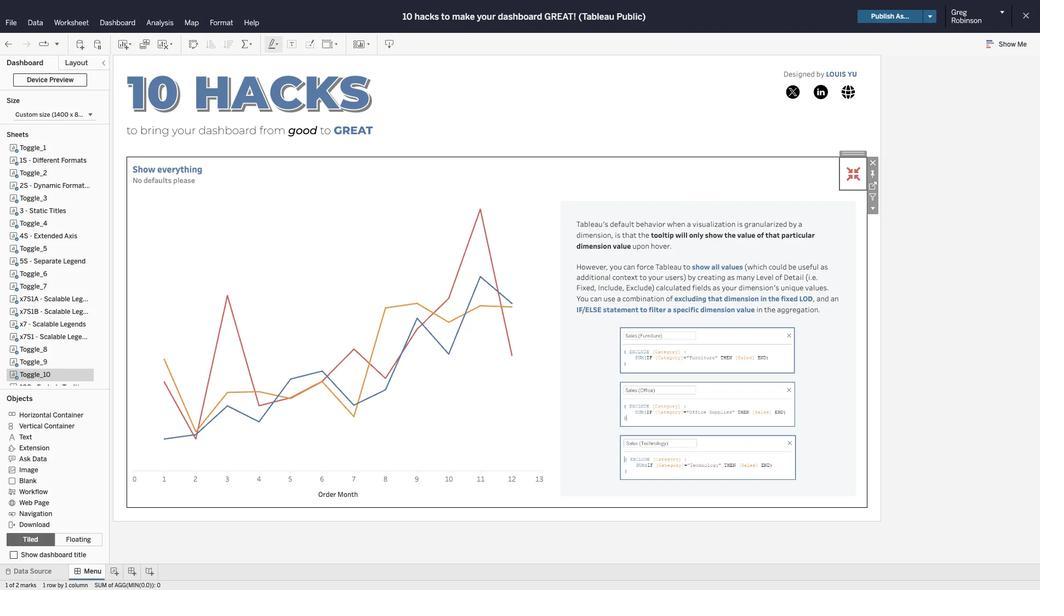 Task type: vqa. For each thing, say whether or not it's contained in the screenshot.
Totals image
yes



Task type: locate. For each thing, give the bounding box(es) containing it.
is left granularized
[[737, 219, 743, 229]]

that down fields
[[708, 294, 723, 303]]

show left all
[[692, 262, 710, 271]]

toggle_7
[[20, 283, 47, 291]]

1 horizontal spatial that
[[708, 294, 723, 303]]

,
[[813, 294, 815, 304]]

dashboard down togglestate option group
[[39, 552, 72, 559]]

x
[[70, 111, 73, 118]]

2 vertical spatial data
[[14, 568, 28, 576]]

0 horizontal spatial that
[[622, 230, 637, 240]]

container up vertical container option
[[53, 412, 84, 419]]

1 vertical spatial show
[[133, 163, 155, 175]]

legends down "x7s1b - scalable legends"
[[60, 321, 86, 328]]

0 vertical spatial can
[[624, 262, 635, 272]]

legends for x7s1 - scalable legends
[[67, 333, 93, 341]]

can up if/else
[[591, 294, 602, 304]]

1 left 2
[[5, 583, 8, 589]]

dimension,
[[577, 230, 614, 240]]

0 horizontal spatial dashboard
[[7, 59, 43, 67]]

download image
[[384, 39, 395, 50]]

- for 10s
[[33, 384, 35, 391]]

as down values
[[727, 272, 735, 282]]

1 horizontal spatial 1
[[43, 583, 45, 589]]

2 1 from the left
[[43, 583, 45, 589]]

custom size (1400 x 850)
[[15, 111, 88, 118]]

dashboard up new worksheet image
[[100, 19, 136, 27]]

- right 10s
[[33, 384, 35, 391]]

clear sheet image
[[157, 39, 174, 50]]

to left make at top left
[[441, 11, 450, 22]]

1 horizontal spatial dashboard
[[100, 19, 136, 27]]

list box
[[7, 142, 103, 394]]

marks. press enter to open the view data window.. use arrow keys to navigate data visualization elements. image
[[840, 157, 867, 190], [133, 196, 544, 471]]

please
[[173, 175, 195, 185]]

is
[[737, 219, 743, 229], [615, 230, 621, 240]]

1 horizontal spatial can
[[624, 262, 635, 272]]

0 vertical spatial value
[[738, 230, 756, 240]]

2 vertical spatial show
[[21, 552, 38, 559]]

that inside excluding that dimension in the fixed lod , and an if/else statement to filter a specific dimension value in the aggregation.
[[708, 294, 723, 303]]

list box containing toggle_1
[[7, 142, 103, 394]]

data down extension
[[32, 455, 47, 463]]

of down granularized
[[757, 230, 764, 240]]

(tableau
[[579, 11, 615, 22]]

custom
[[15, 111, 38, 118]]

2 horizontal spatial your
[[722, 283, 737, 293]]

an
[[831, 294, 839, 304]]

- right x7s1b
[[40, 308, 43, 316]]

different
[[33, 157, 60, 164]]

show for dashboard
[[21, 552, 38, 559]]

- right 1s
[[29, 157, 31, 164]]

toggle_3
[[20, 195, 47, 202]]

separate
[[34, 258, 62, 265]]

to down combination
[[640, 305, 648, 314]]

a inside (which could be useful as additional context to your users) by creating as many level of detail (i.e. fixed, include, exclude) calculated fields as your dimension's unique values. you can use a combination of
[[617, 294, 621, 304]]

title
[[74, 552, 86, 559]]

ask data option
[[7, 453, 95, 464]]

show inside show everything no defaults please
[[133, 163, 155, 175]]

format workbook image
[[304, 39, 315, 50]]

1 vertical spatial data
[[32, 455, 47, 463]]

louis
[[826, 69, 847, 78]]

0 vertical spatial marks. press enter to open the view data window.. use arrow keys to navigate data visualization elements. image
[[840, 157, 867, 190]]

0 vertical spatial container
[[53, 412, 84, 419]]

2 vertical spatial as
[[713, 283, 721, 293]]

filter
[[649, 305, 666, 314]]

2 horizontal spatial 1
[[65, 583, 67, 589]]

exclude
[[37, 384, 61, 391]]

x7s1a - scalable legends
[[20, 296, 98, 303]]

file
[[5, 19, 17, 27]]

the down dimension's
[[765, 305, 776, 315]]

everything
[[157, 163, 202, 175]]

can inside (which could be useful as additional context to your users) by creating as many level of detail (i.e. fixed, include, exclude) calculated fields as your dimension's unique values. you can use a combination of
[[591, 294, 602, 304]]

dashboard down redo "icon"
[[7, 59, 43, 67]]

data up 1 of 2 marks
[[14, 568, 28, 576]]

-
[[29, 157, 31, 164], [30, 182, 32, 190], [25, 207, 28, 215], [30, 232, 32, 240], [30, 258, 32, 265], [40, 296, 42, 303], [40, 308, 43, 316], [28, 321, 31, 328], [36, 333, 38, 341], [33, 384, 35, 391]]

your right make at top left
[[477, 11, 496, 22]]

data up redo "icon"
[[28, 19, 43, 27]]

1s
[[20, 157, 27, 164]]

values
[[722, 262, 743, 271]]

to down force
[[640, 272, 647, 282]]

- right x7s1 at bottom left
[[36, 333, 38, 341]]

a right when
[[687, 219, 691, 229]]

value left upon
[[613, 241, 631, 251]]

more options image
[[867, 203, 879, 214]]

show inside "tooltip will only show the value of that particular dimension value"
[[705, 230, 723, 240]]

that down default
[[622, 230, 637, 240]]

be
[[789, 262, 797, 272]]

scalable for x7
[[32, 321, 59, 328]]

data
[[28, 19, 43, 27], [32, 455, 47, 463], [14, 568, 28, 576]]

1 vertical spatial in
[[757, 305, 763, 315]]

1 vertical spatial value
[[613, 241, 631, 251]]

users)
[[665, 272, 687, 282]]

legend
[[63, 258, 86, 265]]

fixed,
[[577, 283, 597, 293]]

replay animation image right redo "icon"
[[38, 39, 49, 50]]

map
[[185, 19, 199, 27]]

dashboard
[[100, 19, 136, 27], [7, 59, 43, 67]]

new worksheet image
[[117, 39, 133, 50]]

creating
[[698, 272, 726, 282]]

publish as...
[[872, 13, 910, 20]]

could
[[769, 262, 787, 272]]

- right 4s
[[30, 232, 32, 240]]

1 vertical spatial dashboard
[[7, 59, 43, 67]]

blank
[[19, 477, 37, 485]]

undo image
[[3, 39, 14, 50]]

detail
[[784, 272, 804, 282]]

collapse image
[[100, 60, 107, 66]]

download option
[[7, 519, 95, 530]]

dashboard left great!
[[498, 11, 543, 22]]

0 vertical spatial show
[[999, 41, 1016, 48]]

show for me
[[999, 41, 1016, 48]]

(1400
[[52, 111, 68, 118]]

x7s1 - scalable legends
[[20, 333, 93, 341]]

0 vertical spatial show
[[705, 230, 723, 240]]

the up upon
[[638, 230, 650, 240]]

toggle_9
[[20, 359, 47, 366]]

useful
[[798, 262, 819, 272]]

you
[[610, 262, 622, 272]]

scalable
[[44, 296, 70, 303], [44, 308, 70, 316], [32, 321, 59, 328], [40, 333, 66, 341]]

level
[[757, 272, 774, 282]]

can up context
[[624, 262, 635, 272]]

as
[[821, 262, 829, 272], [727, 272, 735, 282], [713, 283, 721, 293]]

excluding
[[675, 294, 707, 303]]

- for 4s
[[30, 232, 32, 240]]

is down default
[[615, 230, 621, 240]]

0 vertical spatial is
[[737, 219, 743, 229]]

0 horizontal spatial dashboard
[[39, 552, 72, 559]]

0 horizontal spatial is
[[615, 230, 621, 240]]

value
[[738, 230, 756, 240], [613, 241, 631, 251], [737, 305, 755, 314]]

data for data source
[[14, 568, 28, 576]]

legends down x7 - scalable legends
[[67, 333, 93, 341]]

show
[[705, 230, 723, 240], [692, 262, 710, 271]]

of down could
[[776, 272, 783, 282]]

by inside (which could be useful as additional context to your users) by creating as many level of detail (i.e. fixed, include, exclude) calculated fields as your dimension's unique values. you can use a combination of
[[688, 272, 696, 282]]

- right 3 on the top left
[[25, 207, 28, 215]]

dimension
[[577, 241, 612, 251], [724, 294, 759, 303], [701, 305, 735, 314]]

tableau's
[[577, 219, 609, 229]]

show everything application
[[110, 55, 1039, 563]]

scalable down x7s1a - scalable legends
[[44, 308, 70, 316]]

1 left column
[[65, 583, 67, 589]]

- right 5s
[[30, 258, 32, 265]]

container down the horizontal container
[[44, 423, 75, 430]]

show left me
[[999, 41, 1016, 48]]

by up "particular"
[[789, 219, 797, 229]]

your down however, you can force tableau to show all values
[[649, 272, 664, 282]]

toggle_2
[[20, 169, 47, 177]]

value down dimension's
[[737, 305, 755, 314]]

container inside vertical container option
[[44, 423, 75, 430]]

a right use
[[617, 294, 621, 304]]

that down granularized
[[766, 230, 780, 240]]

a right the filter
[[668, 305, 672, 314]]

show
[[999, 41, 1016, 48], [133, 163, 155, 175], [21, 552, 38, 559]]

toggle_5
[[20, 245, 47, 253]]

show up 'no'
[[133, 163, 155, 175]]

1 vertical spatial container
[[44, 423, 75, 430]]

upon hover.
[[631, 241, 672, 251]]

only
[[690, 230, 704, 240]]

show down visualization
[[705, 230, 723, 240]]

container inside horizontal container option
[[53, 412, 84, 419]]

vertical
[[19, 423, 43, 430]]

0 vertical spatial data
[[28, 19, 43, 27]]

(i.e.
[[806, 272, 819, 282]]

1 horizontal spatial as
[[727, 272, 735, 282]]

1 vertical spatial marks. press enter to open the view data window.. use arrow keys to navigate data visualization elements. image
[[133, 196, 544, 471]]

dimension down fields
[[701, 305, 735, 314]]

replay animation image left new data source image
[[54, 40, 60, 47]]

show inside button
[[999, 41, 1016, 48]]

of right sum
[[108, 583, 113, 589]]

replay animation image
[[38, 39, 49, 50], [54, 40, 60, 47]]

go to sheet image
[[867, 180, 879, 191]]

1 vertical spatial dashboard
[[39, 552, 72, 559]]

the inside tableau's default behavior when a visualization is granularized by a dimension, is that the
[[638, 230, 650, 240]]

1 1 from the left
[[5, 583, 8, 589]]

ask
[[19, 455, 31, 463]]

1 for 1 row by 1 column
[[43, 583, 45, 589]]

can
[[624, 262, 635, 272], [591, 294, 602, 304]]

- right the 2s
[[30, 182, 32, 190]]

your
[[477, 11, 496, 22], [649, 272, 664, 282], [722, 283, 737, 293]]

in
[[761, 294, 767, 303], [757, 305, 763, 315]]

0 horizontal spatial marks. press enter to open the view data window.. use arrow keys to navigate data visualization elements. image
[[133, 196, 544, 471]]

0 vertical spatial dashboard
[[498, 11, 543, 22]]

container for vertical container
[[44, 423, 75, 430]]

show me
[[999, 41, 1027, 48]]

toggle_6
[[20, 270, 47, 278]]

legends
[[72, 296, 98, 303], [72, 308, 98, 316], [60, 321, 86, 328], [67, 333, 93, 341]]

- right x7
[[28, 321, 31, 328]]

by up fields
[[688, 272, 696, 282]]

- right x7s1a
[[40, 296, 42, 303]]

image option
[[7, 464, 95, 475]]

navigation option
[[7, 508, 95, 519]]

however, you can force tableau to show all values
[[577, 262, 743, 272]]

show down tiled
[[21, 552, 38, 559]]

toggle_10
[[20, 371, 50, 379]]

4s - extended axis
[[20, 232, 77, 240]]

the inside "tooltip will only show the value of that particular dimension value"
[[725, 230, 736, 240]]

context
[[613, 272, 638, 282]]

- for x7
[[28, 321, 31, 328]]

duplicate image
[[139, 39, 150, 50]]

device preview button
[[13, 73, 87, 87]]

as down creating
[[713, 283, 721, 293]]

0 horizontal spatial 1
[[5, 583, 8, 589]]

2 vertical spatial value
[[737, 305, 755, 314]]

toggle_8
[[20, 346, 47, 354]]

data for data
[[28, 19, 43, 27]]

dimension down dimension's
[[724, 294, 759, 303]]

your down many
[[722, 283, 737, 293]]

1 vertical spatial can
[[591, 294, 602, 304]]

scalable for x7s1b
[[44, 308, 70, 316]]

size
[[7, 97, 20, 105]]

2 horizontal spatial that
[[766, 230, 780, 240]]

scalable up x7s1 - scalable legends
[[32, 321, 59, 328]]

0 horizontal spatial can
[[591, 294, 602, 304]]

legends up "x7s1b - scalable legends"
[[72, 296, 98, 303]]

sort descending image
[[223, 39, 234, 50]]

dimension down 'dimension,'
[[577, 241, 612, 251]]

a up "particular"
[[799, 219, 803, 229]]

- for 5s
[[30, 258, 32, 265]]

designed by louis yu
[[784, 69, 857, 79]]

the down visualization
[[725, 230, 736, 240]]

greg robinson
[[952, 8, 982, 25]]

value down granularized
[[738, 230, 756, 240]]

aggregation.
[[777, 305, 821, 315]]

2 vertical spatial your
[[722, 283, 737, 293]]

legends for x7s1a - scalable legends
[[72, 296, 98, 303]]

0 vertical spatial dimension
[[577, 241, 612, 251]]

1 horizontal spatial show
[[133, 163, 155, 175]]

1 left row
[[43, 583, 45, 589]]

blank option
[[7, 475, 95, 486]]

2 vertical spatial dimension
[[701, 305, 735, 314]]

to inside (which could be useful as additional context to your users) by creating as many level of detail (i.e. fixed, include, exclude) calculated fields as your dimension's unique values. you can use a combination of
[[640, 272, 647, 282]]

combination
[[623, 294, 665, 304]]

2 horizontal spatial show
[[999, 41, 1016, 48]]

scalable down x7 - scalable legends
[[40, 333, 66, 341]]

fit image
[[322, 39, 339, 50]]

publish as... button
[[858, 10, 923, 23]]

data source
[[14, 568, 52, 576]]

legends down x7s1a - scalable legends
[[72, 308, 98, 316]]

0 vertical spatial your
[[477, 11, 496, 22]]

0 vertical spatial as
[[821, 262, 829, 272]]

unique
[[781, 283, 804, 293]]

as right useful
[[821, 262, 829, 272]]

vertical container
[[19, 423, 75, 430]]

1 vertical spatial show
[[692, 262, 710, 271]]

1 vertical spatial as
[[727, 272, 735, 282]]

text option
[[7, 431, 95, 442]]

image image
[[127, 58, 384, 141], [781, 83, 805, 101], [841, 84, 856, 100], [814, 85, 828, 99], [620, 327, 796, 480]]

1 vertical spatial your
[[649, 272, 664, 282]]

0 horizontal spatial show
[[21, 552, 38, 559]]

scalable up "x7s1b - scalable legends"
[[44, 296, 70, 303]]



Task type: describe. For each thing, give the bounding box(es) containing it.
value inside excluding that dimension in the fixed lod , and an if/else statement to filter a specific dimension value in the aggregation.
[[737, 305, 755, 314]]

2 horizontal spatial as
[[821, 262, 829, 272]]

extended
[[34, 232, 63, 240]]

axis
[[64, 232, 77, 240]]

- for 3
[[25, 207, 28, 215]]

1 horizontal spatial marks. press enter to open the view data window.. use arrow keys to navigate data visualization elements. image
[[840, 157, 867, 190]]

ask data
[[19, 455, 47, 463]]

upon
[[633, 241, 650, 251]]

remove from dashboard image
[[867, 157, 879, 168]]

however,
[[577, 262, 608, 272]]

preview
[[49, 76, 74, 84]]

show mark labels image
[[287, 39, 298, 50]]

1 for 1 of 2 marks
[[5, 583, 8, 589]]

of inside "tooltip will only show the value of that particular dimension value"
[[757, 230, 764, 240]]

scalable for x7s1a
[[44, 296, 70, 303]]

workflow option
[[7, 486, 95, 497]]

0 horizontal spatial replay animation image
[[38, 39, 49, 50]]

page
[[34, 499, 49, 507]]

formatting
[[62, 182, 97, 190]]

- for 2s
[[30, 182, 32, 190]]

10s
[[20, 384, 31, 391]]

by right row
[[58, 583, 64, 589]]

highlight image
[[268, 39, 280, 50]]

legends for x7 - scalable legends
[[60, 321, 86, 328]]

dimension inside "tooltip will only show the value of that particular dimension value"
[[577, 241, 612, 251]]

you
[[577, 294, 589, 304]]

sort ascending image
[[206, 39, 217, 50]]

10 hacks to make your dashboard great! (tableau public)
[[403, 11, 646, 22]]

3
[[20, 207, 24, 215]]

as...
[[896, 13, 910, 20]]

- for x7s1a
[[40, 296, 42, 303]]

tableau
[[656, 262, 682, 272]]

source
[[30, 568, 52, 576]]

sheets
[[7, 131, 28, 139]]

calculated
[[656, 283, 691, 293]]

when
[[667, 219, 686, 229]]

1 vertical spatial dimension
[[724, 294, 759, 303]]

1 of 2 marks
[[5, 583, 36, 589]]

by inside tableau's default behavior when a visualization is granularized by a dimension, is that the
[[789, 219, 797, 229]]

tooltips
[[62, 384, 87, 391]]

redo image
[[21, 39, 32, 50]]

image
[[19, 466, 38, 474]]

sum
[[95, 583, 107, 589]]

show everything no defaults please
[[133, 163, 202, 185]]

robinson
[[952, 16, 982, 25]]

tableau's default behavior when a visualization is granularized by a dimension, is that the
[[577, 219, 804, 240]]

2s - dynamic formatting
[[20, 182, 97, 190]]

fix width image
[[867, 168, 879, 180]]

0 horizontal spatial your
[[477, 11, 496, 22]]

pause auto updates image
[[93, 39, 104, 50]]

granularized
[[745, 219, 788, 229]]

device preview
[[27, 76, 74, 84]]

show me button
[[982, 36, 1037, 53]]

use as filter image
[[867, 191, 879, 203]]

x7 - scalable legends
[[20, 321, 86, 328]]

show/hide cards image
[[353, 39, 371, 50]]

specific
[[673, 305, 699, 314]]

0 vertical spatial in
[[761, 294, 767, 303]]

toggle_4
[[20, 220, 47, 228]]

850)
[[75, 111, 88, 118]]

horizontal container option
[[7, 410, 95, 421]]

device
[[27, 76, 48, 84]]

1 horizontal spatial replay animation image
[[54, 40, 60, 47]]

by left louis
[[817, 69, 825, 79]]

that inside "tooltip will only show the value of that particular dimension value"
[[766, 230, 780, 240]]

data inside option
[[32, 455, 47, 463]]

web page
[[19, 499, 49, 507]]

totals image
[[241, 39, 254, 50]]

legends for x7s1b - scalable legends
[[72, 308, 98, 316]]

yu
[[848, 69, 857, 78]]

floating
[[66, 536, 91, 544]]

1s - different formats
[[20, 157, 87, 164]]

0
[[157, 583, 161, 589]]

no
[[133, 175, 142, 185]]

titles
[[49, 207, 66, 215]]

text
[[19, 434, 32, 441]]

objects list box
[[7, 406, 103, 530]]

will
[[676, 230, 688, 240]]

sum of agg(min(0.0)): 0
[[95, 583, 161, 589]]

formats
[[61, 157, 87, 164]]

tooltip
[[651, 230, 674, 240]]

workflow
[[19, 488, 48, 496]]

- for 1s
[[29, 157, 31, 164]]

that inside tableau's default behavior when a visualization is granularized by a dimension, is that the
[[622, 230, 637, 240]]

behavior
[[636, 219, 666, 229]]

x7
[[20, 321, 27, 328]]

show for everything
[[133, 163, 155, 175]]

public)
[[617, 11, 646, 22]]

1 horizontal spatial dashboard
[[498, 11, 543, 22]]

scalable for x7s1
[[40, 333, 66, 341]]

1 vertical spatial is
[[615, 230, 621, 240]]

0 vertical spatial dashboard
[[100, 19, 136, 27]]

size
[[39, 111, 50, 118]]

of left 2
[[9, 583, 14, 589]]

worksheet
[[54, 19, 89, 27]]

vertical container option
[[7, 421, 95, 431]]

column
[[69, 583, 88, 589]]

0 horizontal spatial as
[[713, 283, 721, 293]]

x7s1a
[[20, 296, 38, 303]]

to up users)
[[684, 262, 691, 272]]

agg(min(0.0)):
[[115, 583, 156, 589]]

web page option
[[7, 497, 95, 508]]

static
[[29, 207, 48, 215]]

marks
[[20, 583, 36, 589]]

- for x7s1b
[[40, 308, 43, 316]]

x7s1
[[20, 333, 34, 341]]

the left fixed on the right
[[769, 294, 780, 303]]

hacks
[[415, 11, 439, 22]]

objects
[[7, 395, 33, 403]]

swap rows and columns image
[[188, 39, 199, 50]]

3 1 from the left
[[65, 583, 67, 589]]

- for x7s1
[[36, 333, 38, 341]]

all
[[712, 262, 720, 271]]

a inside excluding that dimension in the fixed lod , and an if/else statement to filter a specific dimension value in the aggregation.
[[668, 305, 672, 314]]

togglestate option group
[[7, 533, 103, 547]]

extension option
[[7, 442, 95, 453]]

x7s1b - scalable legends
[[20, 308, 98, 316]]

layout
[[65, 59, 88, 67]]

designed
[[784, 69, 815, 79]]

of down calculated
[[666, 294, 673, 304]]

container for horizontal container
[[53, 412, 84, 419]]

show inside however, you can force tableau to show all values
[[692, 262, 710, 271]]

visualization
[[693, 219, 736, 229]]

1 row by 1 column
[[43, 583, 88, 589]]

row
[[47, 583, 56, 589]]

greg
[[952, 8, 967, 16]]

if/else
[[577, 305, 602, 314]]

1 horizontal spatial is
[[737, 219, 743, 229]]

new data source image
[[75, 39, 86, 50]]

help
[[244, 19, 259, 27]]

extension
[[19, 445, 50, 452]]

additional
[[577, 272, 611, 282]]

x7s1b
[[20, 308, 39, 316]]

many
[[737, 272, 755, 282]]

1 horizontal spatial your
[[649, 272, 664, 282]]

to inside excluding that dimension in the fixed lod , and an if/else statement to filter a specific dimension value in the aggregation.
[[640, 305, 648, 314]]



